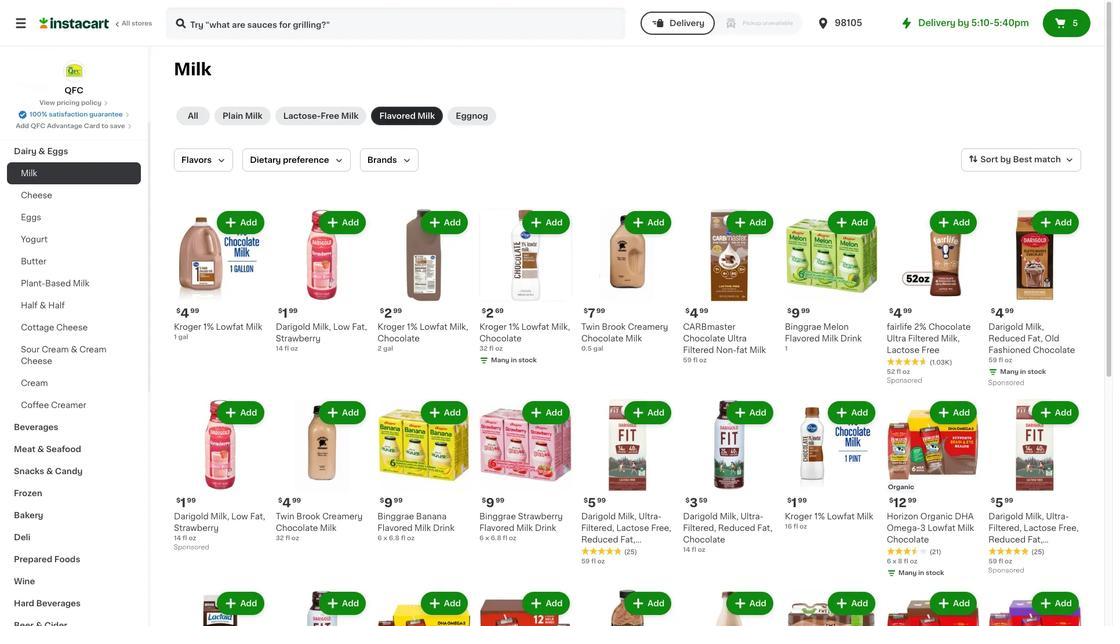 Task type: locate. For each thing, give the bounding box(es) containing it.
59
[[683, 357, 692, 363], [989, 357, 998, 363], [699, 498, 708, 504], [582, 559, 590, 565], [989, 559, 998, 565]]

9 up binggrae melon flavored milk drink 1
[[792, 307, 800, 319]]

drink inside binggrae melon flavored milk drink 1
[[841, 334, 862, 343]]

x
[[486, 535, 489, 542], [384, 536, 387, 542], [893, 559, 897, 565]]

kroger inside kroger 1% lowfat milk, chocolate 2 gal
[[378, 323, 405, 331]]

1 horizontal spatial 14
[[276, 345, 283, 352]]

dairy & eggs link
[[7, 140, 141, 162]]

milk inside binggrae banana flavored milk drink 6 x 6.8 fl oz
[[415, 524, 431, 533]]

eggs inside dairy & eggs link
[[47, 147, 68, 155]]

twin brook creamery chocolate milk 32 fl oz
[[276, 513, 363, 542]]

lactose-free milk link
[[275, 107, 367, 125]]

0 horizontal spatial (25)
[[624, 549, 637, 556]]

2 vertical spatial many
[[899, 570, 917, 577]]

many for 2
[[491, 357, 510, 363]]

x inside binggrae banana flavored milk drink 6 x 6.8 fl oz
[[384, 536, 387, 542]]

view pricing policy link
[[39, 99, 109, 108]]

1 horizontal spatial ultra
[[887, 334, 906, 343]]

fl inside carbmaster chocolate ultra filtered non-fat milk 59 fl oz
[[693, 357, 698, 363]]

$ 4 99 up the carbmaster
[[686, 307, 709, 319]]

& down cottage cheese link on the left of page
[[71, 346, 77, 354]]

0 horizontal spatial creamery
[[322, 513, 363, 521]]

1 horizontal spatial delivery
[[919, 19, 956, 27]]

many down kroger 1% lowfat milk, chocolate 32 fl oz
[[491, 357, 510, 363]]

beverages down wine "link"
[[36, 600, 81, 608]]

7
[[588, 307, 595, 319]]

32
[[480, 345, 488, 352], [276, 536, 284, 542]]

2 horizontal spatial drink
[[841, 334, 862, 343]]

free
[[321, 112, 339, 120], [922, 346, 940, 354]]

0 horizontal spatial half
[[21, 302, 38, 310]]

0 horizontal spatial darigold milk, ultra- filtered, lactose free, reduced fat, chocolate
[[582, 513, 672, 556]]

lowfat for 2
[[420, 323, 448, 331]]

filtered inside carbmaster chocolate ultra filtered non-fat milk 59 fl oz
[[683, 346, 714, 354]]

binggrae
[[785, 323, 822, 331], [480, 513, 516, 521], [378, 513, 414, 521]]

2 vertical spatial cheese
[[21, 357, 52, 365]]

half
[[21, 302, 38, 310], [48, 302, 65, 310]]

in down fashioned
[[1021, 369, 1026, 375]]

many in stock for 4
[[1001, 369, 1046, 375]]

ultra up fat
[[728, 334, 747, 343]]

cheese down the sour
[[21, 357, 52, 365]]

4 for darigold milk, reduced fat, old fashioned chocolate
[[996, 307, 1004, 319]]

all link
[[176, 107, 210, 125]]

$ 4 99
[[176, 307, 199, 319], [686, 307, 709, 319], [889, 307, 912, 319], [991, 307, 1014, 319], [278, 497, 301, 509]]

stock down kroger 1% lowfat milk, chocolate 32 fl oz
[[519, 357, 537, 363]]

cheese up 'eggs' link
[[21, 191, 52, 200]]

4 for carbmaster chocolate ultra filtered non-fat milk
[[690, 307, 699, 319]]

binggrae for binggrae banana flavored milk drink
[[378, 513, 414, 521]]

1 horizontal spatial many in stock
[[899, 570, 944, 577]]

4 up fashioned
[[996, 307, 1004, 319]]

2 filtered, from the left
[[683, 524, 716, 533]]

1
[[282, 307, 288, 319], [174, 334, 177, 340], [785, 345, 788, 352], [181, 497, 186, 509], [792, 497, 797, 509]]

1 horizontal spatial 59 fl oz
[[989, 559, 1013, 565]]

0 horizontal spatial organic
[[888, 484, 915, 491]]

2 6.8 from the left
[[389, 536, 400, 542]]

kroger inside kroger 1% lowfat milk 16 fl oz
[[785, 513, 813, 521]]

1 vertical spatial by
[[1001, 156, 1011, 164]]

2 horizontal spatial in
[[1021, 369, 1026, 375]]

by right sort
[[1001, 156, 1011, 164]]

lowfat inside horizon organic dha omega-3 lowfat milk chocolate
[[928, 524, 956, 533]]

half down plant-
[[21, 302, 38, 310]]

drink for melon
[[841, 334, 862, 343]]

6 inside product group
[[887, 559, 891, 565]]

plain milk link
[[215, 107, 271, 125]]

(1.03k)
[[930, 359, 953, 366]]

0 vertical spatial darigold milk, low fat, strawberry 14 fl oz
[[276, 323, 367, 352]]

1 vertical spatial in
[[1021, 369, 1026, 375]]

2 horizontal spatial gal
[[594, 345, 604, 352]]

1 vertical spatial free
[[922, 346, 940, 354]]

0 horizontal spatial gal
[[178, 334, 188, 340]]

0 vertical spatial beverages
[[14, 423, 58, 431]]

& for eggs
[[38, 147, 45, 155]]

flavored inside binggrae banana flavored milk drink 6 x 6.8 fl oz
[[378, 524, 413, 533]]

cream down cottage cheese in the left bottom of the page
[[42, 346, 69, 354]]

2 left 69
[[486, 307, 494, 319]]

delivery by 5:10-5:40pm
[[919, 19, 1029, 27]]

$ 12 99
[[889, 497, 917, 509]]

& right dairy
[[38, 147, 45, 155]]

half down plant-based milk on the left of page
[[48, 302, 65, 310]]

by left 5:10-
[[958, 19, 970, 27]]

kroger inside kroger 1% lowfat milk, chocolate 32 fl oz
[[480, 323, 507, 331]]

3 filtered, from the left
[[989, 524, 1022, 533]]

milk, inside fairlife 2% chocolate ultra filtered milk, lactose free
[[941, 334, 960, 343]]

by for delivery
[[958, 19, 970, 27]]

0 horizontal spatial stock
[[519, 357, 537, 363]]

stock
[[519, 357, 537, 363], [1028, 369, 1046, 375], [926, 570, 944, 577]]

x inside binggrae strawberry flavored milk drink 6 x 6.8 fl oz
[[486, 535, 489, 542]]

add
[[16, 123, 29, 129], [240, 219, 257, 227], [342, 219, 359, 227], [444, 219, 461, 227], [546, 219, 563, 227], [648, 219, 665, 227], [750, 219, 767, 227], [852, 219, 869, 227], [954, 219, 970, 227], [1055, 219, 1072, 227], [240, 409, 257, 417], [342, 409, 359, 417], [444, 409, 461, 417], [546, 409, 563, 417], [648, 409, 665, 417], [750, 409, 767, 417], [852, 409, 869, 417], [954, 409, 970, 417], [1055, 409, 1072, 417], [240, 600, 257, 608], [342, 600, 359, 608], [444, 600, 461, 608], [546, 600, 563, 608], [648, 600, 665, 608], [750, 600, 767, 608], [852, 600, 869, 608], [954, 600, 970, 608], [1055, 600, 1072, 608]]

1 ultra- from the left
[[639, 513, 662, 521]]

binggrae inside binggrae banana flavored milk drink 6 x 6.8 fl oz
[[378, 513, 414, 521]]

0 horizontal spatial 32
[[276, 536, 284, 542]]

strawberry inside binggrae strawberry flavored milk drink 6 x 6.8 fl oz
[[518, 513, 563, 521]]

6.8
[[491, 535, 501, 542], [389, 536, 400, 542]]

$ 4 99 up 'twin brook creamery chocolate milk 32 fl oz' at the bottom
[[278, 497, 301, 509]]

wine
[[14, 578, 35, 586]]

twin
[[582, 323, 600, 331], [276, 513, 295, 521]]

6.8 inside binggrae banana flavored milk drink 6 x 6.8 fl oz
[[389, 536, 400, 542]]

many for 4
[[1001, 369, 1019, 375]]

match
[[1035, 156, 1061, 164]]

delivery for delivery
[[670, 19, 705, 27]]

milk inside horizon organic dha omega-3 lowfat milk chocolate
[[958, 524, 974, 533]]

6 for binggrae strawberry flavored milk drink
[[480, 535, 484, 542]]

thanksgiving
[[14, 103, 69, 111]]

in down horizon organic dha omega-3 lowfat milk chocolate
[[919, 570, 925, 577]]

many down 6 x 8 fl oz
[[899, 570, 917, 577]]

0 horizontal spatial binggrae
[[378, 513, 414, 521]]

oz inside 'twin brook creamery chocolate milk 32 fl oz'
[[292, 536, 299, 542]]

dietary preference
[[250, 156, 329, 164]]

plant-based milk link
[[7, 273, 141, 295]]

prepared foods link
[[7, 549, 141, 571]]

filtered,
[[582, 524, 615, 533], [683, 524, 716, 533], [989, 524, 1022, 533]]

eggs down advantage
[[47, 147, 68, 155]]

cheese down half & half link
[[56, 324, 88, 332]]

free,
[[651, 524, 672, 533], [1059, 524, 1079, 533]]

1 horizontal spatial all
[[188, 112, 198, 120]]

creamery inside 'twin brook creamery chocolate milk 32 fl oz'
[[322, 513, 363, 521]]

1 vertical spatial all
[[188, 112, 198, 120]]

2%
[[915, 323, 927, 331]]

1 horizontal spatial in
[[919, 570, 925, 577]]

0 horizontal spatial 6
[[378, 536, 382, 542]]

organic left dha
[[921, 513, 953, 521]]

4 up fairlife
[[894, 307, 902, 319]]

1 vertical spatial filtered
[[683, 346, 714, 354]]

1 horizontal spatial stock
[[926, 570, 944, 577]]

0 horizontal spatial by
[[958, 19, 970, 27]]

2 up kroger 1% lowfat milk, chocolate 2 gal
[[384, 307, 392, 319]]

0 vertical spatial organic
[[888, 484, 915, 491]]

lowfat inside kroger 1% lowfat milk 16 fl oz
[[827, 513, 855, 521]]

stock for 4
[[1028, 369, 1046, 375]]

service type group
[[641, 12, 803, 35]]

creamery inside twin brook creamery chocolate milk 0.5 gal
[[628, 323, 668, 331]]

99 inside "$ 7 99"
[[597, 308, 605, 314]]

twin inside 'twin brook creamery chocolate milk 32 fl oz'
[[276, 513, 295, 521]]

0 horizontal spatial 5
[[588, 497, 596, 509]]

32 inside 'twin brook creamery chocolate milk 32 fl oz'
[[276, 536, 284, 542]]

0 horizontal spatial twin
[[276, 513, 295, 521]]

best match
[[1013, 156, 1061, 164]]

& for seafood
[[37, 445, 44, 454]]

0 vertical spatial stock
[[519, 357, 537, 363]]

prepared
[[14, 556, 52, 564]]

flavored inside binggrae melon flavored milk drink 1
[[785, 334, 820, 343]]

1 horizontal spatial filtered
[[908, 334, 939, 343]]

qfc down 100%
[[31, 123, 45, 129]]

4 up kroger 1% lowfat milk 1 gal
[[181, 307, 189, 319]]

1 horizontal spatial low
[[333, 323, 350, 331]]

product group containing 3
[[683, 399, 776, 555]]

0 vertical spatial many
[[491, 357, 510, 363]]

flavored milk link
[[371, 107, 443, 125]]

qfc up view pricing policy link
[[65, 86, 83, 95]]

beverages down coffee
[[14, 423, 58, 431]]

1 vertical spatial creamery
[[322, 513, 363, 521]]

many in stock down 6 x 8 fl oz
[[899, 570, 944, 577]]

milk inside plain milk "link"
[[245, 112, 263, 120]]

binggrae inside binggrae melon flavored milk drink 1
[[785, 323, 822, 331]]

milk, inside kroger 1% lowfat milk, chocolate 2 gal
[[450, 323, 468, 331]]

1 horizontal spatial $ 9 99
[[482, 497, 505, 509]]

stock inside product group
[[926, 570, 944, 577]]

2 59 fl oz from the left
[[989, 559, 1013, 565]]

2 ultra- from the left
[[741, 513, 764, 521]]

69
[[495, 308, 504, 314]]

flavored for binggrae banana flavored milk drink
[[378, 524, 413, 533]]

cream down cottage cheese link on the left of page
[[79, 346, 107, 354]]

$ 9 99 up binggrae banana flavored milk drink 6 x 6.8 fl oz
[[380, 497, 403, 509]]

0 horizontal spatial delivery
[[670, 19, 705, 27]]

$ 4 99 up fairlife
[[889, 307, 912, 319]]

many in stock down kroger 1% lowfat milk, chocolate 32 fl oz
[[491, 357, 537, 363]]

reduced inside darigold milk, ultra- filtered, reduced fat, chocolate 14 fl oz
[[718, 524, 756, 533]]

all
[[122, 20, 130, 27], [188, 112, 198, 120]]

2 horizontal spatial x
[[893, 559, 897, 565]]

by inside 'delivery by 5:10-5:40pm' link
[[958, 19, 970, 27]]

butter link
[[7, 251, 141, 273]]

1 horizontal spatial 6.8
[[491, 535, 501, 542]]

2 horizontal spatial filtered,
[[989, 524, 1022, 533]]

fat, inside darigold milk, ultra- filtered, reduced fat, chocolate 14 fl oz
[[758, 524, 773, 533]]

5
[[1073, 19, 1078, 27], [588, 497, 596, 509], [996, 497, 1004, 509]]

1 horizontal spatial drink
[[535, 524, 557, 533]]

recipes link
[[7, 74, 141, 96]]

1 vertical spatial twin
[[276, 513, 295, 521]]

twin for 7
[[582, 323, 600, 331]]

1 horizontal spatial qfc
[[65, 86, 83, 95]]

0 vertical spatial creamery
[[628, 323, 668, 331]]

1 horizontal spatial $ 5 99
[[991, 497, 1014, 509]]

2 $ 5 99 from the left
[[991, 497, 1014, 509]]

1 horizontal spatial 32
[[480, 345, 488, 352]]

chocolate inside 'darigold milk, reduced fat, old fashioned chocolate 59 fl oz'
[[1033, 346, 1076, 354]]

1 horizontal spatial strawberry
[[276, 334, 321, 343]]

fat, inside 'darigold milk, reduced fat, old fashioned chocolate 59 fl oz'
[[1028, 334, 1043, 343]]

ultra down fairlife
[[887, 334, 906, 343]]

1 $ 5 99 from the left
[[584, 497, 606, 509]]

0 horizontal spatial 14
[[174, 535, 181, 542]]

0 vertical spatial all
[[122, 20, 130, 27]]

oz inside carbmaster chocolate ultra filtered non-fat milk 59 fl oz
[[699, 357, 707, 363]]

99 inside $ 12 99
[[908, 498, 917, 504]]

binggrae inside binggrae strawberry flavored milk drink 6 x 6.8 fl oz
[[480, 513, 516, 521]]

milk
[[174, 61, 211, 78], [245, 112, 263, 120], [341, 112, 359, 120], [418, 112, 435, 120], [21, 169, 37, 177], [73, 280, 89, 288], [246, 323, 262, 331], [822, 334, 839, 343], [626, 334, 642, 343], [750, 346, 766, 354], [857, 513, 874, 521], [517, 524, 533, 533], [320, 524, 337, 533], [415, 524, 431, 533], [958, 524, 974, 533]]

1 horizontal spatial x
[[486, 535, 489, 542]]

chocolate inside darigold milk, ultra- filtered, reduced fat, chocolate 14 fl oz
[[683, 536, 726, 544]]

16
[[785, 524, 792, 530]]

milk inside binggrae melon flavored milk drink 1
[[822, 334, 839, 343]]

4 up the carbmaster
[[690, 307, 699, 319]]

& right the meat on the bottom of the page
[[37, 445, 44, 454]]

brook inside 'twin brook creamery chocolate milk 32 fl oz'
[[297, 513, 320, 521]]

9 for binggrae banana flavored milk drink
[[384, 497, 393, 509]]

cottage cheese link
[[7, 317, 141, 339]]

4 for twin brook creamery chocolate milk
[[282, 497, 291, 509]]

cheese inside sour cream & cream cheese
[[21, 357, 52, 365]]

1 ultra from the left
[[728, 334, 747, 343]]

0 vertical spatial 3
[[690, 497, 698, 509]]

2 horizontal spatial 2
[[486, 307, 494, 319]]

0 vertical spatial strawberry
[[276, 334, 321, 343]]

2 vertical spatial many in stock
[[899, 570, 944, 577]]

product group
[[174, 209, 267, 342], [276, 209, 368, 354], [378, 209, 470, 354], [480, 209, 572, 367], [582, 209, 674, 354], [683, 209, 776, 365], [785, 209, 878, 354], [887, 209, 980, 387], [989, 209, 1082, 390], [174, 399, 267, 554], [276, 399, 368, 544], [378, 399, 470, 544], [480, 399, 572, 544], [582, 399, 674, 567], [683, 399, 776, 555], [785, 399, 878, 532], [887, 399, 980, 581], [989, 399, 1082, 577], [174, 590, 267, 626], [276, 590, 368, 626], [378, 590, 470, 626], [480, 590, 572, 626], [582, 590, 674, 626], [683, 590, 776, 626], [785, 590, 878, 626], [887, 590, 980, 626], [989, 590, 1082, 626]]

sour cream & cream cheese link
[[7, 339, 141, 372]]

5 inside 5 'button'
[[1073, 19, 1078, 27]]

1 horizontal spatial gal
[[383, 345, 393, 352]]

in down kroger 1% lowfat milk, chocolate 32 fl oz
[[511, 357, 517, 363]]

candy
[[55, 467, 83, 476]]

filtered down 2% on the bottom
[[908, 334, 939, 343]]

0 horizontal spatial darigold milk, low fat, strawberry 14 fl oz
[[174, 513, 265, 542]]

filtered down the carbmaster
[[683, 346, 714, 354]]

2 vertical spatial stock
[[926, 570, 944, 577]]

gal inside kroger 1% lowfat milk, chocolate 2 gal
[[383, 345, 393, 352]]

milk inside 'twin brook creamery chocolate milk 32 fl oz'
[[320, 524, 337, 533]]

1 horizontal spatial filtered,
[[683, 524, 716, 533]]

delivery inside button
[[670, 19, 705, 27]]

0 horizontal spatial free,
[[651, 524, 672, 533]]

1 6.8 from the left
[[491, 535, 501, 542]]

0 horizontal spatial $ 9 99
[[380, 497, 403, 509]]

all left stores
[[122, 20, 130, 27]]

0 horizontal spatial 6.8
[[389, 536, 400, 542]]

2 horizontal spatial many
[[1001, 369, 1019, 375]]

stock down (21)
[[926, 570, 944, 577]]

dairy
[[14, 147, 36, 155]]

recipes
[[14, 81, 48, 89]]

many down fashioned
[[1001, 369, 1019, 375]]

organic up 12
[[888, 484, 915, 491]]

1 vertical spatial qfc
[[31, 123, 45, 129]]

meat
[[14, 445, 35, 454]]

fl inside 'darigold milk, reduced fat, old fashioned chocolate 59 fl oz'
[[999, 357, 1004, 363]]

0 horizontal spatial $ 5 99
[[584, 497, 606, 509]]

1 filtered, from the left
[[582, 524, 615, 533]]

8
[[898, 559, 903, 565]]

darigold
[[276, 323, 311, 331], [989, 323, 1024, 331], [174, 513, 209, 521], [582, 513, 616, 521], [683, 513, 718, 521], [989, 513, 1024, 521]]

$ inside $ 2 99
[[380, 308, 384, 314]]

brook for 4
[[297, 513, 320, 521]]

brook
[[602, 323, 626, 331], [297, 513, 320, 521]]

1 vertical spatial many in stock
[[1001, 369, 1046, 375]]

& left the candy on the bottom
[[46, 467, 53, 476]]

many in stock down fashioned
[[1001, 369, 1046, 375]]

gal for 2
[[383, 345, 393, 352]]

59 inside $ 3 59
[[699, 498, 708, 504]]

2 horizontal spatial 5
[[1073, 19, 1078, 27]]

darigold milk, ultra- filtered, reduced fat, chocolate 14 fl oz
[[683, 513, 773, 553]]

milk, inside kroger 1% lowfat milk, chocolate 32 fl oz
[[552, 323, 570, 331]]

ultra- inside darigold milk, ultra- filtered, reduced fat, chocolate 14 fl oz
[[741, 513, 764, 521]]

3 ultra- from the left
[[1046, 513, 1069, 521]]

plain milk
[[223, 112, 263, 120]]

twin brook creamery chocolate milk 0.5 gal
[[582, 323, 668, 352]]

0 horizontal spatial free
[[321, 112, 339, 120]]

1 half from the left
[[21, 302, 38, 310]]

by for sort
[[1001, 156, 1011, 164]]

$ 9 99 up binggrae melon flavored milk drink 1
[[788, 307, 810, 319]]

chocolate inside carbmaster chocolate ultra filtered non-fat milk 59 fl oz
[[683, 334, 726, 343]]

99
[[190, 308, 199, 314], [801, 308, 810, 314], [289, 308, 298, 314], [393, 308, 402, 314], [597, 308, 605, 314], [700, 308, 709, 314], [904, 308, 912, 314], [1005, 308, 1014, 314], [187, 498, 196, 504], [496, 498, 505, 504], [798, 498, 807, 504], [292, 498, 301, 504], [394, 498, 403, 504], [597, 498, 606, 504], [908, 498, 917, 504], [1005, 498, 1014, 504]]

milk inside twin brook creamery chocolate milk 0.5 gal
[[626, 334, 642, 343]]

lowfat inside kroger 1% lowfat milk 1 gal
[[216, 323, 244, 331]]

sponsored badge image
[[887, 378, 922, 384], [989, 380, 1024, 387], [174, 544, 209, 551], [989, 568, 1024, 574]]

binggrae banana flavored milk drink 6 x 6.8 fl oz
[[378, 513, 455, 542]]

0 vertical spatial brook
[[602, 323, 626, 331]]

drink
[[841, 334, 862, 343], [535, 524, 557, 533], [433, 524, 455, 533]]

2 horizontal spatial 6
[[887, 559, 891, 565]]

add qfc advantage card to save link
[[16, 122, 132, 131]]

1 horizontal spatial 5
[[996, 497, 1004, 509]]

produce
[[14, 125, 49, 133]]

in for 4
[[1021, 369, 1026, 375]]

0 horizontal spatial in
[[511, 357, 517, 363]]

1 horizontal spatial 6
[[480, 535, 484, 542]]

drink for strawberry
[[535, 524, 557, 533]]

sponsored badge image for darigold milk, ultra- filtered, lactose free, reduced fat, chocolate
[[989, 568, 1024, 574]]

lowfat inside kroger 1% lowfat milk, chocolate 2 gal
[[420, 323, 448, 331]]

2 horizontal spatial ultra-
[[1046, 513, 1069, 521]]

2 down $ 2 99 at the left of the page
[[378, 345, 382, 352]]

$ 4 99 for kroger 1% lowfat milk
[[176, 307, 199, 319]]

0 horizontal spatial many
[[491, 357, 510, 363]]

& up cottage
[[40, 302, 46, 310]]

stock down 'darigold milk, reduced fat, old fashioned chocolate 59 fl oz'
[[1028, 369, 1046, 375]]

gal inside twin brook creamery chocolate milk 0.5 gal
[[594, 345, 604, 352]]

old
[[1045, 334, 1060, 343]]

2 horizontal spatial 9
[[792, 307, 800, 319]]

fl inside kroger 1% lowfat milk 16 fl oz
[[794, 524, 798, 530]]

pricing
[[57, 100, 80, 106]]

1 horizontal spatial eggs
[[47, 147, 68, 155]]

1 horizontal spatial free
[[922, 346, 940, 354]]

binggrae for binggrae strawberry flavored milk drink
[[480, 513, 516, 521]]

kroger
[[174, 323, 201, 331], [480, 323, 507, 331], [378, 323, 405, 331], [785, 513, 813, 521]]

1 horizontal spatial by
[[1001, 156, 1011, 164]]

$ 4 99 up kroger 1% lowfat milk 1 gal
[[176, 307, 199, 319]]

4 up 'twin brook creamery chocolate milk 32 fl oz' at the bottom
[[282, 497, 291, 509]]

1 horizontal spatial brook
[[602, 323, 626, 331]]

eggs up yogurt
[[21, 213, 41, 222]]

0 vertical spatial twin
[[582, 323, 600, 331]]

x for binggrae banana flavored milk drink
[[384, 536, 387, 542]]

$ 9 99 up binggrae strawberry flavored milk drink 6 x 6.8 fl oz
[[482, 497, 505, 509]]

0 vertical spatial 32
[[480, 345, 488, 352]]

1 inside kroger 1% lowfat milk 1 gal
[[174, 334, 177, 340]]

$ 5 99
[[584, 497, 606, 509], [991, 497, 1014, 509]]

stock for 2
[[519, 357, 537, 363]]

milk inside milk link
[[21, 169, 37, 177]]

1 horizontal spatial ultra-
[[741, 513, 764, 521]]

1 horizontal spatial binggrae
[[480, 513, 516, 521]]

coffee
[[21, 401, 49, 409]]

1 horizontal spatial 3
[[921, 524, 926, 533]]

fat,
[[352, 323, 367, 331], [1028, 334, 1043, 343], [250, 513, 265, 521], [758, 524, 773, 533], [621, 536, 636, 544], [1028, 536, 1043, 544]]

kroger for 2
[[378, 323, 405, 331]]

delivery by 5:10-5:40pm link
[[900, 16, 1029, 30]]

free up (1.03k)
[[922, 346, 940, 354]]

all left plain
[[188, 112, 198, 120]]

9 up binggrae banana flavored milk drink 6 x 6.8 fl oz
[[384, 497, 393, 509]]

6
[[480, 535, 484, 542], [378, 536, 382, 542], [887, 559, 891, 565]]

oz inside binggrae strawberry flavored milk drink 6 x 6.8 fl oz
[[509, 535, 517, 542]]

1 free, from the left
[[651, 524, 672, 533]]

$ 9 99 for binggrae banana flavored milk drink
[[380, 497, 403, 509]]

$ 4 99 up fashioned
[[991, 307, 1014, 319]]

advantage
[[47, 123, 82, 129]]

2 ultra from the left
[[887, 334, 906, 343]]

98105
[[835, 19, 863, 27]]

gal for 7
[[594, 345, 604, 352]]

2 for $ 2 69
[[486, 307, 494, 319]]

2 vertical spatial in
[[919, 570, 925, 577]]

flavored inside binggrae strawberry flavored milk drink 6 x 6.8 fl oz
[[480, 524, 515, 533]]

0 horizontal spatial ultra-
[[639, 513, 662, 521]]

frozen link
[[7, 483, 141, 505]]

9 up binggrae strawberry flavored milk drink 6 x 6.8 fl oz
[[486, 497, 495, 509]]

drink inside binggrae banana flavored milk drink 6 x 6.8 fl oz
[[433, 524, 455, 533]]

view
[[39, 100, 55, 106]]

dairy & eggs
[[14, 147, 68, 155]]

$ 2 99
[[380, 307, 402, 319]]

1 horizontal spatial free,
[[1059, 524, 1079, 533]]

non-
[[716, 346, 737, 354]]

None search field
[[166, 7, 626, 39]]

drink inside binggrae strawberry flavored milk drink 6 x 6.8 fl oz
[[535, 524, 557, 533]]

2 darigold milk, ultra- filtered, lactose free, reduced fat, chocolate from the left
[[989, 513, 1079, 556]]

2 horizontal spatial binggrae
[[785, 323, 822, 331]]

$ 4 99 for twin brook creamery chocolate milk
[[278, 497, 301, 509]]

(25)
[[624, 549, 637, 556], [1032, 549, 1045, 556]]

fat
[[737, 346, 748, 354]]

free up preference
[[321, 112, 339, 120]]



Task type: describe. For each thing, give the bounding box(es) containing it.
brands button
[[360, 148, 419, 172]]

milk, inside 'darigold milk, reduced fat, old fashioned chocolate 59 fl oz'
[[1026, 323, 1044, 331]]

chocolate inside kroger 1% lowfat milk, chocolate 2 gal
[[378, 334, 420, 343]]

Best match Sort by field
[[962, 148, 1082, 172]]

omega-
[[887, 524, 921, 533]]

card
[[84, 123, 100, 129]]

2 inside kroger 1% lowfat milk, chocolate 2 gal
[[378, 345, 382, 352]]

binggrae strawberry flavored milk drink 6 x 6.8 fl oz
[[480, 513, 563, 542]]

milk inside kroger 1% lowfat milk 1 gal
[[246, 323, 262, 331]]

lists link
[[7, 32, 141, 56]]

1 59 fl oz from the left
[[582, 559, 605, 565]]

product group containing 7
[[582, 209, 674, 354]]

kroger for 1
[[785, 513, 813, 521]]

plain
[[223, 112, 243, 120]]

hard beverages link
[[7, 593, 141, 615]]

Search field
[[167, 8, 625, 38]]

banana
[[416, 513, 447, 521]]

sour
[[21, 346, 40, 354]]

twin for 4
[[276, 513, 295, 521]]

kroger 1% lowfat milk, chocolate 32 fl oz
[[480, 323, 570, 352]]

$ inside $ 2 69
[[482, 308, 486, 314]]

lowfat for 4
[[216, 323, 244, 331]]

view pricing policy
[[39, 100, 102, 106]]

$ 4 99 for darigold milk, reduced fat, old fashioned chocolate
[[991, 307, 1014, 319]]

1 (25) from the left
[[624, 549, 637, 556]]

$ inside $ 12 99
[[889, 498, 894, 504]]

6.8 for binggrae banana flavored milk drink
[[389, 536, 400, 542]]

$ 3 59
[[686, 497, 708, 509]]

sponsored badge image for darigold milk, reduced fat, old fashioned chocolate
[[989, 380, 1024, 387]]

1 horizontal spatial $ 1 99
[[278, 307, 298, 319]]

carbmaster
[[683, 323, 736, 331]]

half & half link
[[7, 295, 141, 317]]

darigold milk, reduced fat, old fashioned chocolate 59 fl oz
[[989, 323, 1076, 363]]

coffee creamer
[[21, 401, 86, 409]]

stores
[[132, 20, 152, 27]]

$ 7 99
[[584, 307, 605, 319]]

fl inside 'twin brook creamery chocolate milk 32 fl oz'
[[286, 536, 290, 542]]

$ inside $ 3 59
[[686, 498, 690, 504]]

qfc logo image
[[63, 60, 85, 82]]

sponsored badge image for fairlife 2% chocolate ultra filtered milk, lactose free
[[887, 378, 922, 384]]

filtered, inside darigold milk, ultra- filtered, reduced fat, chocolate 14 fl oz
[[683, 524, 716, 533]]

5:40pm
[[994, 19, 1029, 27]]

guarantee
[[89, 111, 123, 118]]

creamery for 7
[[628, 323, 668, 331]]

darigold inside darigold milk, ultra- filtered, reduced fat, chocolate 14 fl oz
[[683, 513, 718, 521]]

2 horizontal spatial lactose
[[1024, 524, 1057, 533]]

all stores
[[122, 20, 152, 27]]

oz inside kroger 1% lowfat milk 16 fl oz
[[800, 524, 807, 530]]

0 vertical spatial cheese
[[21, 191, 52, 200]]

milk inside flavored milk link
[[418, 112, 435, 120]]

kroger 1% lowfat milk 16 fl oz
[[785, 513, 874, 530]]

0 vertical spatial 14
[[276, 345, 283, 352]]

lactose inside fairlife 2% chocolate ultra filtered milk, lactose free
[[887, 346, 920, 354]]

100% satisfaction guarantee
[[30, 111, 123, 118]]

snacks
[[14, 467, 44, 476]]

milk inside the lactose-free milk "link"
[[341, 112, 359, 120]]

0 horizontal spatial $ 1 99
[[176, 497, 196, 509]]

many in stock for 2
[[491, 357, 537, 363]]

delivery for delivery by 5:10-5:40pm
[[919, 19, 956, 27]]

filtered inside fairlife 2% chocolate ultra filtered milk, lactose free
[[908, 334, 939, 343]]

yogurt
[[21, 235, 48, 244]]

(21)
[[930, 549, 942, 556]]

darigold inside 'darigold milk, reduced fat, old fashioned chocolate 59 fl oz'
[[989, 323, 1024, 331]]

all for all stores
[[122, 20, 130, 27]]

100%
[[30, 111, 47, 118]]

cream up coffee
[[21, 379, 48, 387]]

dietary
[[250, 156, 281, 164]]

chocolate inside kroger 1% lowfat milk, chocolate 32 fl oz
[[480, 334, 522, 343]]

milk link
[[7, 162, 141, 184]]

2 horizontal spatial $ 1 99
[[788, 497, 807, 509]]

fl inside binggrae banana flavored milk drink 6 x 6.8 fl oz
[[401, 536, 406, 542]]

frozen
[[14, 489, 42, 498]]

ultra inside carbmaster chocolate ultra filtered non-fat milk 59 fl oz
[[728, 334, 747, 343]]

policy
[[81, 100, 102, 106]]

4 for fairlife 2% chocolate ultra filtered milk, lactose free
[[894, 307, 902, 319]]

organic inside horizon organic dha omega-3 lowfat milk chocolate
[[921, 513, 953, 521]]

milk inside binggrae strawberry flavored milk drink 6 x 6.8 fl oz
[[517, 524, 533, 533]]

cheese link
[[7, 184, 141, 206]]

98105 button
[[817, 7, 886, 39]]

beverages inside beverages link
[[14, 423, 58, 431]]

5 button
[[1043, 9, 1091, 37]]

coffee creamer link
[[7, 394, 141, 416]]

fl inside darigold milk, ultra- filtered, reduced fat, chocolate 14 fl oz
[[692, 547, 697, 553]]

flavored for binggrae melon flavored milk drink
[[785, 334, 820, 343]]

chocolate inside 'twin brook creamery chocolate milk 32 fl oz'
[[276, 524, 318, 533]]

$ 4 99 for carbmaster chocolate ultra filtered non-fat milk
[[686, 307, 709, 319]]

milk, inside darigold milk, ultra- filtered, reduced fat, chocolate 14 fl oz
[[720, 513, 739, 521]]

melon
[[824, 323, 849, 331]]

ultra inside fairlife 2% chocolate ultra filtered milk, lactose free
[[887, 334, 906, 343]]

hard beverages
[[14, 600, 81, 608]]

$ 2 69
[[482, 307, 504, 319]]

1% for 4
[[203, 323, 214, 331]]

x inside product group
[[893, 559, 897, 565]]

seafood
[[46, 445, 81, 454]]

milk inside carbmaster chocolate ultra filtered non-fat milk 59 fl oz
[[750, 346, 766, 354]]

milk inside plant-based milk link
[[73, 280, 89, 288]]

59 inside carbmaster chocolate ultra filtered non-fat milk 59 fl oz
[[683, 357, 692, 363]]

in for 2
[[511, 357, 517, 363]]

product group containing 12
[[887, 399, 980, 581]]

chocolate inside twin brook creamery chocolate milk 0.5 gal
[[582, 334, 624, 343]]

based
[[45, 280, 71, 288]]

bakery
[[14, 512, 43, 520]]

dha
[[955, 513, 974, 521]]

butter
[[21, 258, 46, 266]]

all for all
[[188, 112, 198, 120]]

flavored for binggrae strawberry flavored milk drink
[[480, 524, 515, 533]]

0 horizontal spatial strawberry
[[174, 524, 219, 533]]

$ 4 99 for fairlife 2% chocolate ultra filtered milk, lactose free
[[889, 307, 912, 319]]

32 for kroger
[[480, 345, 488, 352]]

32 for twin
[[276, 536, 284, 542]]

x for binggrae strawberry flavored milk drink
[[486, 535, 489, 542]]

1 inside binggrae melon flavored milk drink 1
[[785, 345, 788, 352]]

4 for kroger 1% lowfat milk
[[181, 307, 189, 319]]

oz inside binggrae banana flavored milk drink 6 x 6.8 fl oz
[[407, 536, 415, 542]]

52
[[887, 369, 895, 375]]

9 for binggrae melon flavored milk drink
[[792, 307, 800, 319]]

free inside fairlife 2% chocolate ultra filtered milk, lactose free
[[922, 346, 940, 354]]

0 horizontal spatial 3
[[690, 497, 698, 509]]

eggnog link
[[448, 107, 496, 125]]

fl inside binggrae strawberry flavored milk drink 6 x 6.8 fl oz
[[503, 535, 507, 542]]

horizon
[[887, 513, 919, 521]]

eggnog
[[456, 112, 488, 120]]

preference
[[283, 156, 329, 164]]

chocolate inside horizon organic dha omega-3 lowfat milk chocolate
[[887, 536, 929, 544]]

lactose-
[[283, 112, 321, 120]]

snacks & candy link
[[7, 460, 141, 483]]

0 horizontal spatial low
[[231, 513, 248, 521]]

1 vertical spatial 14
[[174, 535, 181, 542]]

cottage
[[21, 324, 54, 332]]

creamer
[[51, 401, 86, 409]]

2 (25) from the left
[[1032, 549, 1045, 556]]

1% for 2
[[407, 323, 418, 331]]

cottage cheese
[[21, 324, 88, 332]]

fl inside kroger 1% lowfat milk, chocolate 32 fl oz
[[489, 345, 494, 352]]

lowfat for 1
[[827, 513, 855, 521]]

plant-
[[21, 280, 45, 288]]

flavors
[[182, 156, 212, 164]]

gal inside kroger 1% lowfat milk 1 gal
[[178, 334, 188, 340]]

99 inside $ 2 99
[[393, 308, 402, 314]]

hard
[[14, 600, 34, 608]]

0 horizontal spatial qfc
[[31, 123, 45, 129]]

deli link
[[7, 527, 141, 549]]

3 inside horizon organic dha omega-3 lowfat milk chocolate
[[921, 524, 926, 533]]

free inside the lactose-free milk "link"
[[321, 112, 339, 120]]

$ inside "$ 7 99"
[[584, 308, 588, 314]]

2 for $ 2 99
[[384, 307, 392, 319]]

binggrae for binggrae melon flavored milk drink
[[785, 323, 822, 331]]

in inside product group
[[919, 570, 925, 577]]

milk inside kroger 1% lowfat milk 16 fl oz
[[857, 513, 874, 521]]

1% for 1
[[815, 513, 825, 521]]

eggs inside 'eggs' link
[[21, 213, 41, 222]]

12
[[894, 497, 907, 509]]

beverages inside "hard beverages" link
[[36, 600, 81, 608]]

brook for 7
[[602, 323, 626, 331]]

sour cream & cream cheese
[[21, 346, 107, 365]]

59 inside 'darigold milk, reduced fat, old fashioned chocolate 59 fl oz'
[[989, 357, 998, 363]]

reduced inside 'darigold milk, reduced fat, old fashioned chocolate 59 fl oz'
[[989, 334, 1026, 343]]

chocolate inside fairlife 2% chocolate ultra filtered milk, lactose free
[[929, 323, 971, 331]]

2 half from the left
[[48, 302, 65, 310]]

lists
[[32, 40, 52, 48]]

oz inside 'darigold milk, reduced fat, old fashioned chocolate 59 fl oz'
[[1005, 357, 1013, 363]]

1 vertical spatial cheese
[[56, 324, 88, 332]]

2 free, from the left
[[1059, 524, 1079, 533]]

instacart logo image
[[39, 16, 109, 30]]

kroger for 4
[[174, 323, 201, 331]]

fairlife 2% chocolate ultra filtered milk, lactose free
[[887, 323, 971, 354]]

& for candy
[[46, 467, 53, 476]]

horizon organic dha omega-3 lowfat milk chocolate
[[887, 513, 974, 544]]

many inside product group
[[899, 570, 917, 577]]

drink for banana
[[433, 524, 455, 533]]

deli
[[14, 534, 30, 542]]

creamery for 4
[[322, 513, 363, 521]]

& for half
[[40, 302, 46, 310]]

meat & seafood link
[[7, 438, 141, 460]]

0 vertical spatial low
[[333, 323, 350, 331]]

& inside sour cream & cream cheese
[[71, 346, 77, 354]]

wine link
[[7, 571, 141, 593]]

lactose-free milk
[[283, 112, 359, 120]]

$ 9 99 for binggrae strawberry flavored milk drink
[[482, 497, 505, 509]]

9 for binggrae strawberry flavored milk drink
[[486, 497, 495, 509]]

save
[[110, 123, 125, 129]]

6.8 for binggrae strawberry flavored milk drink
[[491, 535, 501, 542]]

5:10-
[[972, 19, 994, 27]]

6 for binggrae banana flavored milk drink
[[378, 536, 382, 542]]

oz inside darigold milk, ultra- filtered, reduced fat, chocolate 14 fl oz
[[698, 547, 706, 553]]

1% inside kroger 1% lowfat milk, chocolate 32 fl oz
[[509, 323, 520, 331]]

fashioned
[[989, 346, 1031, 354]]

foods
[[54, 556, 80, 564]]

lowfat inside kroger 1% lowfat milk, chocolate 32 fl oz
[[522, 323, 550, 331]]

1 darigold milk, ultra- filtered, lactose free, reduced fat, chocolate from the left
[[582, 513, 672, 556]]

14 inside darigold milk, ultra- filtered, reduced fat, chocolate 14 fl oz
[[683, 547, 691, 553]]

to
[[102, 123, 108, 129]]

sponsored badge image for darigold milk, low fat, strawberry
[[174, 544, 209, 551]]

all stores link
[[39, 7, 153, 39]]

52 fl oz
[[887, 369, 911, 375]]

oz inside kroger 1% lowfat milk, chocolate 32 fl oz
[[495, 345, 503, 352]]

prepared foods
[[14, 556, 80, 564]]

$ 9 99 for binggrae melon flavored milk drink
[[788, 307, 810, 319]]

kroger 1% lowfat milk 1 gal
[[174, 323, 262, 340]]

beverages link
[[7, 416, 141, 438]]

0 horizontal spatial lactose
[[617, 524, 649, 533]]



Task type: vqa. For each thing, say whether or not it's contained in the screenshot.
'by' corresponding to Created
no



